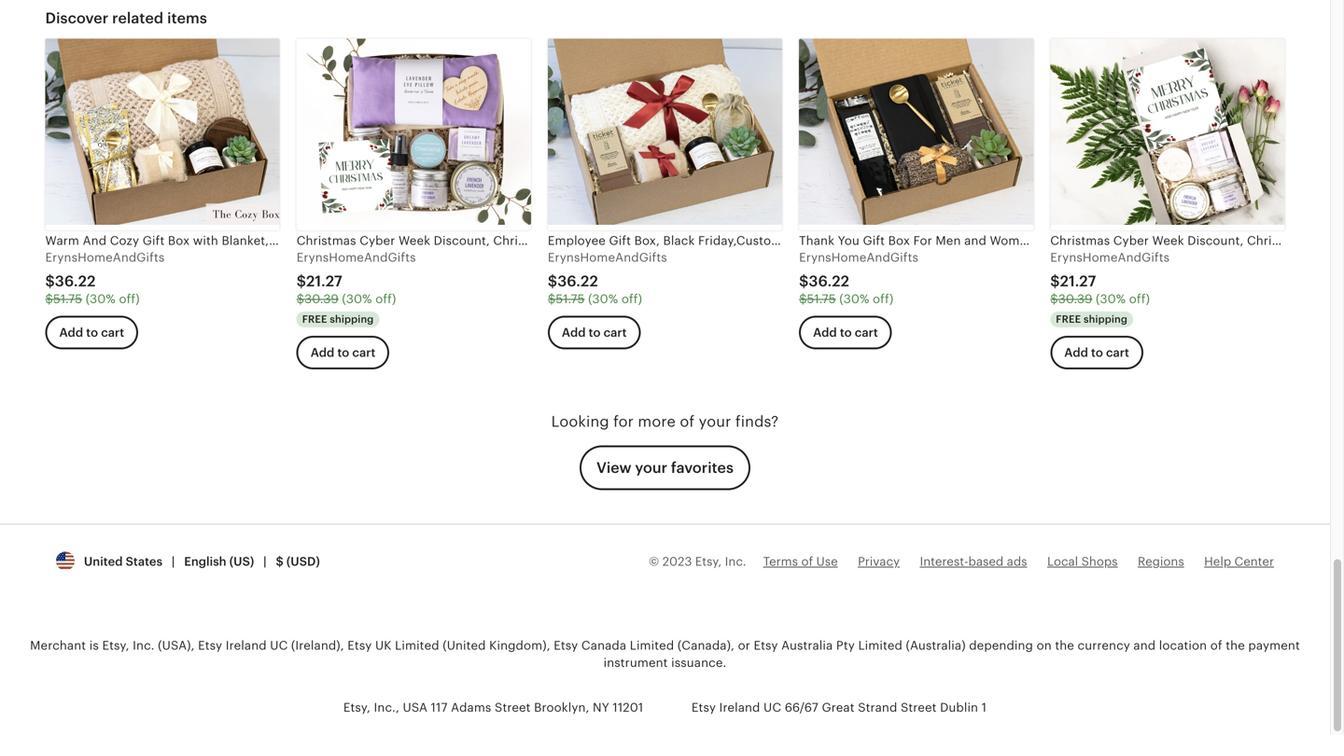 Task type: vqa. For each thing, say whether or not it's contained in the screenshot.
STAND
no



Task type: describe. For each thing, give the bounding box(es) containing it.
payment
[[1248, 639, 1300, 653]]

regions
[[1138, 555, 1184, 569]]

(canada),
[[677, 639, 735, 653]]

thank you gift box for men and women, corporate gifting, hygge gift box, employee appreciation gift, birthday gift basket for dad, friend 8 image
[[799, 39, 1033, 225]]

united
[[84, 555, 123, 569]]

5 (30% from the left
[[1096, 292, 1126, 306]]

to for the thank you gift box for men and women, corporate gifting, hygge gift box, employee appreciation gift, birthday gift basket for dad, friend 8 image
[[840, 326, 852, 340]]

shipping for 2nd christmas cyber week discount, christmas gift box set, friendship gift, thank you gifts, xmas gifts for friends, thinking of you gift image from right
[[330, 314, 374, 325]]

terms of use
[[763, 555, 838, 569]]

related
[[112, 10, 163, 27]]

privacy
[[858, 555, 900, 569]]

0 horizontal spatial of
[[680, 413, 695, 430]]

free for 2nd christmas cyber week discount, christmas gift box set, friendship gift, thank you gifts, xmas gifts for friends, thinking of you gift image from right
[[302, 314, 327, 325]]

employee gift box, black friday,customize logo, thank you gift basket, employee appreciation gift, company gift,thank you gift,coworker gift image
[[548, 39, 782, 225]]

30.39 for 2nd christmas cyber week discount, christmas gift box set, friendship gift, thank you gifts, xmas gifts for friends, thinking of you gift image from right
[[304, 292, 339, 306]]

add for the thank you gift box for men and women, corporate gifting, hygge gift box, employee appreciation gift, birthday gift basket for dad, friend 8 image's add to cart button
[[813, 326, 837, 340]]

english
[[184, 555, 226, 569]]

erynshomeandgifts for employee gift box, black friday,customize logo, thank you gift basket, employee appreciation gift, company gift,thank you gift,coworker gift
[[548, 251, 667, 265]]

etsy, for 2023
[[695, 555, 722, 569]]

©
[[649, 555, 659, 569]]

etsy right the (usa),
[[198, 639, 222, 653]]

5 erynshomeandgifts from the left
[[1050, 251, 1170, 265]]

etsy down issuance.
[[692, 701, 716, 715]]

off) for the thank you gift box for men and women, corporate gifting, hygge gift box, employee appreciation gift, birthday gift basket for dad, friend 8 image
[[873, 292, 894, 306]]

(30% for the thank you gift box for men and women, corporate gifting, hygge gift box, employee appreciation gift, birthday gift basket for dad, friend 8 image
[[839, 292, 869, 306]]

finds?
[[735, 413, 779, 430]]

and
[[1133, 639, 1156, 653]]

etsy left uk
[[347, 639, 372, 653]]

1 horizontal spatial uc
[[764, 701, 781, 715]]

off) for warm and cozy gift box with blanket, employee appreciation gift, cyber week, care package, hygge gift box, personalized gift, handmade gifts image
[[119, 292, 140, 306]]

(usd)
[[286, 555, 320, 569]]

discover related items
[[45, 10, 207, 27]]

1 limited from the left
[[395, 639, 439, 653]]

view
[[596, 460, 631, 476]]

shops
[[1081, 555, 1118, 569]]

erynshomeandgifts $ 36.22 $ 51.75 (30% off) for warm and cozy gift box with blanket, employee appreciation gift, cyber week, care package, hygge gift box, personalized gift, handmade gifts image add to cart button
[[45, 251, 165, 306]]

uk
[[375, 639, 392, 653]]

use
[[816, 555, 838, 569]]

off) for employee gift box, black friday,customize logo, thank you gift basket, employee appreciation gift, company gift,thank you gift,coworker gift
[[621, 292, 642, 306]]

erynshomeandgifts $ 21.27 $ 30.39 (30% off) free shipping for second christmas cyber week discount, christmas gift box set, friendship gift, thank you gifts, xmas gifts for friends, thinking of you gift image
[[1050, 251, 1170, 325]]

66/67
[[785, 701, 818, 715]]

inc. for 2023
[[725, 555, 746, 569]]

51.75 for the thank you gift box for men and women, corporate gifting, hygge gift box, employee appreciation gift, birthday gift basket for dad, friend 8 image's add to cart button
[[807, 292, 836, 306]]

© 2023 etsy, inc.
[[649, 555, 746, 569]]

location
[[1159, 639, 1207, 653]]

(ireland),
[[291, 639, 344, 653]]

51.75 for warm and cozy gift box with blanket, employee appreciation gift, cyber week, care package, hygge gift box, personalized gift, handmade gifts image add to cart button
[[53, 292, 82, 306]]

3 limited from the left
[[858, 639, 903, 653]]

adams
[[451, 701, 491, 715]]

2 the from the left
[[1226, 639, 1245, 653]]

cart for warm and cozy gift box with blanket, employee appreciation gift, cyber week, care package, hygge gift box, personalized gift, handmade gifts image
[[101, 326, 124, 340]]

for
[[613, 413, 634, 430]]

1 | from the left
[[172, 555, 175, 569]]

117
[[431, 701, 448, 715]]

usa
[[403, 701, 427, 715]]

21.27 for second christmas cyber week discount, christmas gift box set, friendship gift, thank you gifts, xmas gifts for friends, thinking of you gift image
[[1060, 273, 1096, 290]]

11201
[[613, 701, 643, 715]]

help
[[1204, 555, 1231, 569]]

2 off) from the left
[[375, 292, 396, 306]]

more
[[638, 413, 676, 430]]

(30% for warm and cozy gift box with blanket, employee appreciation gift, cyber week, care package, hygge gift box, personalized gift, handmade gifts image
[[86, 292, 116, 306]]

favorites
[[671, 460, 734, 476]]

is
[[89, 639, 99, 653]]

2023
[[662, 555, 692, 569]]

2 (30% from the left
[[342, 292, 372, 306]]

21.27 for 2nd christmas cyber week discount, christmas gift box set, friendship gift, thank you gifts, xmas gifts for friends, thinking of you gift image from right
[[306, 273, 342, 290]]

(us)
[[229, 555, 254, 569]]

looking for more of your finds?
[[551, 413, 779, 430]]

cart for employee gift box, black friday,customize logo, thank you gift basket, employee appreciation gift, company gift,thank you gift,coworker gift
[[604, 326, 627, 340]]

interest-based ads link
[[920, 555, 1027, 569]]

free for second christmas cyber week discount, christmas gift box set, friendship gift, thank you gifts, xmas gifts for friends, thinking of you gift image
[[1056, 314, 1081, 325]]

help center
[[1204, 555, 1274, 569]]

add to cart for the thank you gift box for men and women, corporate gifting, hygge gift box, employee appreciation gift, birthday gift basket for dad, friend 8 image
[[813, 326, 878, 340]]

depending
[[969, 639, 1033, 653]]

36.22 for employee gift box, black friday,customize logo, thank you gift basket, employee appreciation gift, company gift,thank you gift,coworker gift
[[557, 273, 598, 290]]

1 horizontal spatial etsy,
[[343, 701, 371, 715]]

issuance.
[[671, 656, 726, 670]]

view your favorites link
[[580, 446, 750, 490]]



Task type: locate. For each thing, give the bounding box(es) containing it.
1 vertical spatial inc.
[[133, 639, 155, 653]]

of inside merchant is etsy, inc. (usa), etsy ireland uc (ireland), etsy uk limited (united kingdom), etsy canada limited (canada), or etsy australia pty limited (australia) depending on the currency and location of the payment instrument issuance.
[[1210, 639, 1222, 653]]

local shops link
[[1047, 555, 1118, 569]]

2 vertical spatial of
[[1210, 639, 1222, 653]]

1 horizontal spatial erynshomeandgifts $ 21.27 $ 30.39 (30% off) free shipping
[[1050, 251, 1170, 325]]

ny
[[593, 701, 609, 715]]

regions button
[[1138, 553, 1184, 570]]

based
[[968, 555, 1004, 569]]

uc left (ireland), in the left bottom of the page
[[270, 639, 288, 653]]

2 christmas cyber week discount, christmas gift box set, friendship gift, thank you gifts, xmas gifts for friends, thinking of you gift image from the left
[[1050, 39, 1285, 225]]

the
[[1055, 639, 1074, 653], [1226, 639, 1245, 653]]

the left the payment
[[1226, 639, 1245, 653]]

2 horizontal spatial erynshomeandgifts $ 36.22 $ 51.75 (30% off)
[[799, 251, 918, 306]]

0 vertical spatial your
[[699, 413, 731, 430]]

street
[[495, 701, 531, 715], [901, 701, 937, 715]]

merchant is etsy, inc. (usa), etsy ireland uc (ireland), etsy uk limited (united kingdom), etsy canada limited (canada), or etsy australia pty limited (australia) depending on the currency and location of the payment instrument issuance.
[[30, 639, 1300, 670]]

shipping
[[330, 314, 374, 325], [1084, 314, 1127, 325]]

inc. left the (usa),
[[133, 639, 155, 653]]

erynshomeandgifts $ 36.22 $ 51.75 (30% off) for add to cart button associated with employee gift box, black friday,customize logo, thank you gift basket, employee appreciation gift, company gift,thank you gift,coworker gift
[[548, 251, 667, 306]]

uc left 66/67
[[764, 701, 781, 715]]

2 36.22 from the left
[[557, 273, 598, 290]]

strand
[[858, 701, 897, 715]]

great
[[822, 701, 855, 715]]

1 horizontal spatial 51.75
[[556, 292, 585, 306]]

1 vertical spatial your
[[635, 460, 667, 476]]

1 christmas cyber week discount, christmas gift box set, friendship gift, thank you gifts, xmas gifts for friends, thinking of you gift image from the left
[[297, 39, 531, 225]]

looking
[[551, 413, 609, 430]]

0 horizontal spatial uc
[[270, 639, 288, 653]]

3 erynshomeandgifts from the left
[[548, 251, 667, 265]]

interest-based ads
[[920, 555, 1027, 569]]

inc.
[[725, 555, 746, 569], [133, 639, 155, 653]]

1 erynshomeandgifts $ 36.22 $ 51.75 (30% off) from the left
[[45, 251, 165, 306]]

limited up instrument
[[630, 639, 674, 653]]

local shops
[[1047, 555, 1118, 569]]

etsy, right "2023" at bottom
[[695, 555, 722, 569]]

add to cart button for employee gift box, black friday,customize logo, thank you gift basket, employee appreciation gift, company gift,thank you gift,coworker gift
[[548, 316, 641, 350]]

0 vertical spatial inc.
[[725, 555, 746, 569]]

2 horizontal spatial of
[[1210, 639, 1222, 653]]

privacy link
[[858, 555, 900, 569]]

0 vertical spatial etsy,
[[695, 555, 722, 569]]

2 horizontal spatial limited
[[858, 639, 903, 653]]

interest-
[[920, 555, 968, 569]]

warm and cozy gift box with blanket, employee appreciation gift, cyber week, care package, hygge gift box, personalized gift, handmade gifts image
[[45, 39, 280, 225]]

etsy,
[[695, 555, 722, 569], [102, 639, 129, 653], [343, 701, 371, 715]]

$
[[45, 273, 55, 290], [297, 273, 306, 290], [548, 273, 557, 290], [799, 273, 809, 290], [1050, 273, 1060, 290], [45, 292, 53, 306], [297, 292, 304, 306], [548, 292, 556, 306], [799, 292, 807, 306], [1050, 292, 1058, 306], [276, 555, 284, 569]]

add to cart button for warm and cozy gift box with blanket, employee appreciation gift, cyber week, care package, hygge gift box, personalized gift, handmade gifts image
[[45, 316, 138, 350]]

1 off) from the left
[[119, 292, 140, 306]]

of right location
[[1210, 639, 1222, 653]]

1 horizontal spatial shipping
[[1084, 314, 1127, 325]]

1 51.75 from the left
[[53, 292, 82, 306]]

2 | from the left
[[263, 555, 267, 569]]

1 the from the left
[[1055, 639, 1074, 653]]

1 horizontal spatial street
[[901, 701, 937, 715]]

0 vertical spatial ireland
[[226, 639, 267, 653]]

ireland down issuance.
[[719, 701, 760, 715]]

etsy left canada
[[554, 639, 578, 653]]

2 erynshomeandgifts $ 21.27 $ 30.39 (30% off) free shipping from the left
[[1050, 251, 1170, 325]]

2 horizontal spatial etsy,
[[695, 555, 722, 569]]

0 horizontal spatial street
[[495, 701, 531, 715]]

2 erynshomeandgifts $ 36.22 $ 51.75 (30% off) from the left
[[548, 251, 667, 306]]

0 horizontal spatial erynshomeandgifts $ 21.27 $ 30.39 (30% off) free shipping
[[297, 251, 416, 325]]

merchant
[[30, 639, 86, 653]]

1
[[982, 701, 987, 715]]

0 horizontal spatial 51.75
[[53, 292, 82, 306]]

4 (30% from the left
[[839, 292, 869, 306]]

1 (30% from the left
[[86, 292, 116, 306]]

2 51.75 from the left
[[556, 292, 585, 306]]

1 horizontal spatial limited
[[630, 639, 674, 653]]

1 horizontal spatial erynshomeandgifts $ 36.22 $ 51.75 (30% off)
[[548, 251, 667, 306]]

inc.,
[[374, 701, 399, 715]]

view your favorites
[[596, 460, 734, 476]]

erynshomeandgifts
[[45, 251, 165, 265], [297, 251, 416, 265], [548, 251, 667, 265], [799, 251, 918, 265], [1050, 251, 1170, 265]]

0 horizontal spatial your
[[635, 460, 667, 476]]

1 erynshomeandgifts from the left
[[45, 251, 165, 265]]

erynshomeandgifts for warm and cozy gift box with blanket, employee appreciation gift, cyber week, care package, hygge gift box, personalized gift, handmade gifts image
[[45, 251, 165, 265]]

0 vertical spatial uc
[[270, 639, 288, 653]]

0 vertical spatial of
[[680, 413, 695, 430]]

kingdom),
[[489, 639, 550, 653]]

erynshomeandgifts $ 21.27 $ 30.39 (30% off) free shipping for 2nd christmas cyber week discount, christmas gift box set, friendship gift, thank you gifts, xmas gifts for friends, thinking of you gift image from right
[[297, 251, 416, 325]]

(united
[[443, 639, 486, 653]]

3 erynshomeandgifts $ 36.22 $ 51.75 (30% off) from the left
[[799, 251, 918, 306]]

1 30.39 from the left
[[304, 292, 339, 306]]

limited right pty
[[858, 639, 903, 653]]

1 horizontal spatial your
[[699, 413, 731, 430]]

etsy, inside merchant is etsy, inc. (usa), etsy ireland uc (ireland), etsy uk limited (united kingdom), etsy canada limited (canada), or etsy australia pty limited (australia) depending on the currency and location of the payment instrument issuance.
[[102, 639, 129, 653]]

0 horizontal spatial limited
[[395, 639, 439, 653]]

erynshomeandgifts $ 36.22 $ 51.75 (30% off) for the thank you gift box for men and women, corporate gifting, hygge gift box, employee appreciation gift, birthday gift basket for dad, friend 8 image's add to cart button
[[799, 251, 918, 306]]

36.22 for the thank you gift box for men and women, corporate gifting, hygge gift box, employee appreciation gift, birthday gift basket for dad, friend 8 image
[[809, 273, 849, 290]]

1 street from the left
[[495, 701, 531, 715]]

1 horizontal spatial inc.
[[725, 555, 746, 569]]

51.75 for add to cart button associated with employee gift box, black friday,customize logo, thank you gift basket, employee appreciation gift, company gift,thank you gift,coworker gift
[[556, 292, 585, 306]]

1 horizontal spatial 30.39
[[1058, 292, 1092, 306]]

brooklyn,
[[534, 701, 589, 715]]

etsy, inc., usa 117 adams street brooklyn, ny 11201
[[343, 701, 643, 715]]

cart
[[101, 326, 124, 340], [604, 326, 627, 340], [855, 326, 878, 340], [352, 346, 376, 360], [1106, 346, 1129, 360]]

add for add to cart button associated with employee gift box, black friday,customize logo, thank you gift basket, employee appreciation gift, company gift,thank you gift,coworker gift
[[562, 326, 586, 340]]

christmas cyber week discount, christmas gift box set, friendship gift, thank you gifts, xmas gifts for friends, thinking of you gift image
[[297, 39, 531, 225], [1050, 39, 1285, 225]]

1 free from the left
[[302, 314, 327, 325]]

1 vertical spatial ireland
[[719, 701, 760, 715]]

2 horizontal spatial 36.22
[[809, 273, 849, 290]]

add to cart for warm and cozy gift box with blanket, employee appreciation gift, cyber week, care package, hygge gift box, personalized gift, handmade gifts image
[[59, 326, 124, 340]]

states
[[126, 555, 162, 569]]

to
[[86, 326, 98, 340], [589, 326, 601, 340], [840, 326, 852, 340], [337, 346, 349, 360], [1091, 346, 1103, 360]]

2 shipping from the left
[[1084, 314, 1127, 325]]

etsy right or
[[754, 639, 778, 653]]

erynshomeandgifts for the thank you gift box for men and women, corporate gifting, hygge gift box, employee appreciation gift, birthday gift basket for dad, friend 8 image
[[799, 251, 918, 265]]

your right "view"
[[635, 460, 667, 476]]

terms of use link
[[763, 555, 838, 569]]

2 street from the left
[[901, 701, 937, 715]]

to for warm and cozy gift box with blanket, employee appreciation gift, cyber week, care package, hygge gift box, personalized gift, handmade gifts image
[[86, 326, 98, 340]]

0 horizontal spatial free
[[302, 314, 327, 325]]

51.75
[[53, 292, 82, 306], [556, 292, 585, 306], [807, 292, 836, 306]]

30.39
[[304, 292, 339, 306], [1058, 292, 1092, 306]]

(30% for employee gift box, black friday,customize logo, thank you gift basket, employee appreciation gift, company gift,thank you gift,coworker gift
[[588, 292, 618, 306]]

0 horizontal spatial shipping
[[330, 314, 374, 325]]

etsy, right is
[[102, 639, 129, 653]]

1 horizontal spatial of
[[801, 555, 813, 569]]

us image
[[56, 552, 75, 571]]

street left dublin
[[901, 701, 937, 715]]

currency
[[1078, 639, 1130, 653]]

1 horizontal spatial free
[[1056, 314, 1081, 325]]

etsy ireland uc 66/67 great strand street dublin 1
[[692, 701, 987, 715]]

inc. left the "terms"
[[725, 555, 746, 569]]

0 horizontal spatial |
[[172, 555, 175, 569]]

local
[[1047, 555, 1078, 569]]

etsy, left inc.,
[[343, 701, 371, 715]]

erynshomeandgifts $ 36.22 $ 51.75 (30% off)
[[45, 251, 165, 306], [548, 251, 667, 306], [799, 251, 918, 306]]

3 off) from the left
[[621, 292, 642, 306]]

of left use
[[801, 555, 813, 569]]

3 (30% from the left
[[588, 292, 618, 306]]

etsy
[[198, 639, 222, 653], [347, 639, 372, 653], [554, 639, 578, 653], [754, 639, 778, 653], [692, 701, 716, 715]]

of
[[680, 413, 695, 430], [801, 555, 813, 569], [1210, 639, 1222, 653]]

the right on
[[1055, 639, 1074, 653]]

1 horizontal spatial ireland
[[719, 701, 760, 715]]

36.22
[[55, 273, 96, 290], [557, 273, 598, 290], [809, 273, 849, 290]]

4 erynshomeandgifts from the left
[[799, 251, 918, 265]]

2 free from the left
[[1056, 314, 1081, 325]]

street right the adams
[[495, 701, 531, 715]]

instrument
[[604, 656, 668, 670]]

ireland
[[226, 639, 267, 653], [719, 701, 760, 715]]

etsy, for is
[[102, 639, 129, 653]]

0 horizontal spatial ireland
[[226, 639, 267, 653]]

36.22 for warm and cozy gift box with blanket, employee appreciation gift, cyber week, care package, hygge gift box, personalized gift, handmade gifts image
[[55, 273, 96, 290]]

2 30.39 from the left
[[1058, 292, 1092, 306]]

2 limited from the left
[[630, 639, 674, 653]]

inc. inside merchant is etsy, inc. (usa), etsy ireland uc (ireland), etsy uk limited (united kingdom), etsy canada limited (canada), or etsy australia pty limited (australia) depending on the currency and location of the payment instrument issuance.
[[133, 639, 155, 653]]

ireland right the (usa),
[[226, 639, 267, 653]]

erynshomeandgifts $ 21.27 $ 30.39 (30% off) free shipping
[[297, 251, 416, 325], [1050, 251, 1170, 325]]

your
[[699, 413, 731, 430], [635, 460, 667, 476]]

1 erynshomeandgifts $ 21.27 $ 30.39 (30% off) free shipping from the left
[[297, 251, 416, 325]]

1 vertical spatial etsy,
[[102, 639, 129, 653]]

your inside view your favorites link
[[635, 460, 667, 476]]

dublin
[[940, 701, 978, 715]]

3 51.75 from the left
[[807, 292, 836, 306]]

off)
[[119, 292, 140, 306], [375, 292, 396, 306], [621, 292, 642, 306], [873, 292, 894, 306], [1129, 292, 1150, 306]]

3 36.22 from the left
[[809, 273, 849, 290]]

united states   |   english (us)   |   $ (usd)
[[78, 555, 320, 569]]

australia
[[781, 639, 833, 653]]

add to cart button for the thank you gift box for men and women, corporate gifting, hygge gift box, employee appreciation gift, birthday gift basket for dad, friend 8 image
[[799, 316, 892, 350]]

add to cart button
[[45, 316, 138, 350], [548, 316, 641, 350], [799, 316, 892, 350], [297, 336, 390, 370], [1050, 336, 1143, 370]]

canada
[[581, 639, 626, 653]]

to for employee gift box, black friday,customize logo, thank you gift basket, employee appreciation gift, company gift,thank you gift,coworker gift
[[589, 326, 601, 340]]

0 horizontal spatial inc.
[[133, 639, 155, 653]]

1 horizontal spatial the
[[1226, 639, 1245, 653]]

(usa),
[[158, 639, 195, 653]]

add
[[59, 326, 83, 340], [562, 326, 586, 340], [813, 326, 837, 340], [311, 346, 334, 360], [1064, 346, 1088, 360]]

cart for the thank you gift box for men and women, corporate gifting, hygge gift box, employee appreciation gift, birthday gift basket for dad, friend 8 image
[[855, 326, 878, 340]]

0 horizontal spatial 30.39
[[304, 292, 339, 306]]

1 21.27 from the left
[[306, 273, 342, 290]]

1 36.22 from the left
[[55, 273, 96, 290]]

center
[[1234, 555, 1274, 569]]

limited right uk
[[395, 639, 439, 653]]

0 horizontal spatial erynshomeandgifts $ 36.22 $ 51.75 (30% off)
[[45, 251, 165, 306]]

free
[[302, 314, 327, 325], [1056, 314, 1081, 325]]

ireland inside merchant is etsy, inc. (usa), etsy ireland uc (ireland), etsy uk limited (united kingdom), etsy canada limited (canada), or etsy australia pty limited (australia) depending on the currency and location of the payment instrument issuance.
[[226, 639, 267, 653]]

2 vertical spatial etsy,
[[343, 701, 371, 715]]

(australia)
[[906, 639, 966, 653]]

0 horizontal spatial 21.27
[[306, 273, 342, 290]]

1 horizontal spatial 36.22
[[557, 273, 598, 290]]

uc
[[270, 639, 288, 653], [764, 701, 781, 715]]

1 horizontal spatial |
[[263, 555, 267, 569]]

uc inside merchant is etsy, inc. (usa), etsy ireland uc (ireland), etsy uk limited (united kingdom), etsy canada limited (canada), or etsy australia pty limited (australia) depending on the currency and location of the payment instrument issuance.
[[270, 639, 288, 653]]

5 off) from the left
[[1129, 292, 1150, 306]]

| right (us)
[[263, 555, 267, 569]]

0 horizontal spatial etsy,
[[102, 639, 129, 653]]

2 21.27 from the left
[[1060, 273, 1096, 290]]

on
[[1037, 639, 1052, 653]]

2 erynshomeandgifts from the left
[[297, 251, 416, 265]]

pty
[[836, 639, 855, 653]]

add for warm and cozy gift box with blanket, employee appreciation gift, cyber week, care package, hygge gift box, personalized gift, handmade gifts image add to cart button
[[59, 326, 83, 340]]

items
[[167, 10, 207, 27]]

1 vertical spatial of
[[801, 555, 813, 569]]

4 off) from the left
[[873, 292, 894, 306]]

your left finds?
[[699, 413, 731, 430]]

inc. for is
[[133, 639, 155, 653]]

1 horizontal spatial christmas cyber week discount, christmas gift box set, friendship gift, thank you gifts, xmas gifts for friends, thinking of you gift image
[[1050, 39, 1285, 225]]

of right more
[[680, 413, 695, 430]]

0 horizontal spatial the
[[1055, 639, 1074, 653]]

| right the states
[[172, 555, 175, 569]]

add to cart for employee gift box, black friday,customize logo, thank you gift basket, employee appreciation gift, company gift,thank you gift,coworker gift
[[562, 326, 627, 340]]

1 vertical spatial uc
[[764, 701, 781, 715]]

2 horizontal spatial 51.75
[[807, 292, 836, 306]]

21.27
[[306, 273, 342, 290], [1060, 273, 1096, 290]]

0 horizontal spatial christmas cyber week discount, christmas gift box set, friendship gift, thank you gifts, xmas gifts for friends, thinking of you gift image
[[297, 39, 531, 225]]

or
[[738, 639, 750, 653]]

help center link
[[1204, 555, 1274, 569]]

ads
[[1007, 555, 1027, 569]]

shipping for second christmas cyber week discount, christmas gift box set, friendship gift, thank you gifts, xmas gifts for friends, thinking of you gift image
[[1084, 314, 1127, 325]]

0 horizontal spatial 36.22
[[55, 273, 96, 290]]

30.39 for second christmas cyber week discount, christmas gift box set, friendship gift, thank you gifts, xmas gifts for friends, thinking of you gift image
[[1058, 292, 1092, 306]]

1 horizontal spatial 21.27
[[1060, 273, 1096, 290]]

discover
[[45, 10, 108, 27]]

1 shipping from the left
[[330, 314, 374, 325]]

terms
[[763, 555, 798, 569]]



